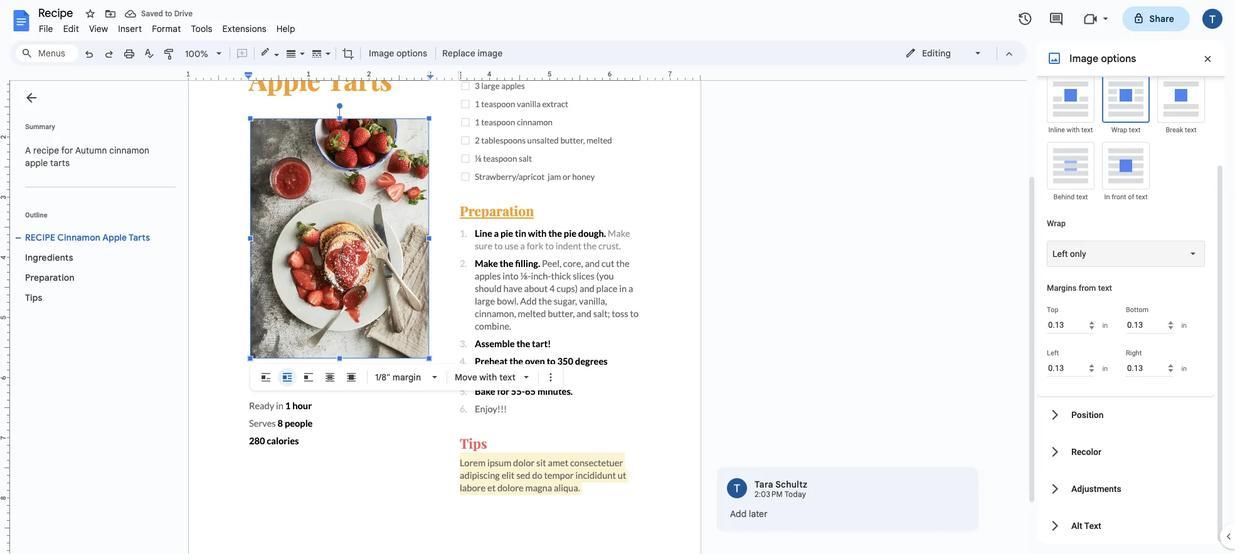 Task type: describe. For each thing, give the bounding box(es) containing it.
drive
[[174, 9, 193, 19]]

with for move
[[480, 372, 497, 383]]

wrap text options list box
[[1047, 241, 1205, 267]]

Top margin, measured in inches. Value must be between 0 and 22 text field
[[1047, 317, 1095, 334]]

top
[[1047, 306, 1059, 314]]

text
[[1085, 521, 1102, 531]]

outline heading
[[10, 210, 181, 228]]

adjustments
[[1072, 484, 1122, 494]]

inline
[[1049, 126, 1065, 134]]

format
[[152, 23, 181, 34]]

autumn
[[75, 145, 107, 156]]

view
[[89, 23, 108, 34]]

summary
[[25, 123, 55, 131]]

main toolbar
[[78, 44, 507, 65]]

tara
[[755, 479, 774, 490]]

help menu item
[[272, 21, 300, 36]]

Rename text field
[[34, 5, 80, 20]]

inline with text
[[1049, 126, 1093, 134]]

tara schultz image
[[727, 479, 747, 499]]

left only option
[[1053, 248, 1087, 260]]

document outline element
[[10, 81, 181, 555]]

today
[[785, 490, 806, 500]]

edit menu item
[[58, 21, 84, 36]]

break
[[1166, 126, 1184, 134]]

tarts
[[129, 232, 150, 243]]

file
[[39, 23, 53, 34]]

wrap for wrap text
[[1112, 126, 1128, 134]]

insert menu item
[[113, 21, 147, 36]]

Right margin, measured in inches. Value must be between 0 and 22 text field
[[1126, 360, 1174, 377]]

with for inline
[[1067, 126, 1080, 134]]

Zoom field
[[180, 45, 227, 64]]

1
[[186, 70, 190, 78]]

break text
[[1166, 126, 1197, 134]]

image options inside button
[[369, 48, 427, 59]]

view menu item
[[84, 21, 113, 36]]

only
[[1070, 249, 1087, 259]]

cinnamon
[[57, 232, 100, 243]]

text right 'inline'
[[1082, 126, 1093, 134]]

share
[[1150, 13, 1175, 24]]

wrap for wrap
[[1047, 219, 1066, 228]]

options inside image options "section"
[[1101, 52, 1137, 65]]

image inside button
[[369, 48, 394, 59]]

text right from
[[1098, 284, 1112, 293]]

2:03 pm
[[755, 490, 783, 500]]

move with text option
[[455, 372, 516, 383]]

schultz
[[776, 479, 808, 490]]

move
[[455, 372, 477, 383]]

of
[[1128, 193, 1135, 201]]

left margin image
[[189, 71, 252, 80]]

in for right
[[1182, 365, 1187, 373]]

text inside option
[[500, 372, 516, 383]]

1/8"
[[375, 372, 390, 383]]

image options button
[[363, 44, 433, 63]]

one eighth inch margin option
[[375, 372, 421, 383]]

text right behind
[[1077, 193, 1088, 201]]

bottom
[[1126, 306, 1149, 314]]

adjustments tab
[[1037, 471, 1215, 508]]

left for left
[[1047, 349, 1059, 357]]

options inside image options button
[[397, 48, 427, 59]]

for
[[61, 145, 73, 156]]

1 horizontal spatial in front of text radio
[[1102, 142, 1150, 190]]

Bottom margin, measured in inches. Value must be between 0 and 22 text field
[[1126, 317, 1174, 334]]

saved to drive
[[141, 9, 193, 19]]

later
[[749, 509, 768, 520]]

apple
[[25, 157, 48, 168]]

replace
[[442, 48, 475, 59]]

menu bar inside menu bar banner
[[34, 16, 300, 37]]

replace image
[[442, 48, 503, 59]]

behind text
[[1054, 193, 1088, 201]]

apple
[[102, 232, 127, 243]]

recipe
[[25, 232, 55, 243]]

position tab
[[1037, 397, 1215, 434]]

editing button
[[897, 44, 991, 63]]

tools menu item
[[186, 21, 217, 36]]

saved
[[141, 9, 163, 19]]

file menu item
[[34, 21, 58, 36]]

left for left only
[[1053, 249, 1068, 259]]

image options section
[[1037, 9, 1225, 545]]

from
[[1079, 284, 1096, 293]]

tools
[[191, 23, 212, 34]]

Star checkbox
[[82, 5, 99, 23]]



Task type: locate. For each thing, give the bounding box(es) containing it.
0 horizontal spatial image
[[369, 48, 394, 59]]

behind text radio right break text option
[[321, 368, 339, 387]]

alt
[[1072, 521, 1083, 531]]

text right the break
[[1185, 126, 1197, 134]]

0 horizontal spatial behind text radio
[[321, 368, 339, 387]]

text down wrap text radio
[[1129, 126, 1141, 134]]

image
[[478, 48, 503, 59]]

image options
[[369, 48, 427, 59], [1070, 52, 1137, 65]]

0 vertical spatial with
[[1067, 126, 1080, 134]]

1 horizontal spatial image
[[1070, 52, 1099, 65]]

image options left replace
[[369, 48, 427, 59]]

right margin image
[[637, 71, 700, 80]]

options
[[397, 48, 427, 59], [1101, 52, 1137, 65]]

Break text radio
[[299, 368, 318, 387]]

0 vertical spatial left
[[1053, 249, 1068, 259]]

behind
[[1054, 193, 1075, 201]]

in for left
[[1103, 365, 1108, 373]]

in
[[1105, 193, 1110, 201]]

tips
[[25, 292, 42, 303]]

1 horizontal spatial wrap
[[1112, 126, 1128, 134]]

summary heading
[[25, 122, 55, 132]]

preparation
[[25, 272, 75, 283]]

margin
[[393, 372, 421, 383]]

image options inside "section"
[[1070, 52, 1137, 65]]

in for top
[[1103, 322, 1108, 330]]

recolor
[[1072, 447, 1102, 457]]

ingredients
[[25, 252, 73, 263]]

in
[[1103, 322, 1108, 330], [1182, 322, 1187, 330], [1103, 365, 1108, 373], [1182, 365, 1187, 373]]

in for bottom
[[1182, 322, 1187, 330]]

with inside image options "section"
[[1067, 126, 1080, 134]]

wrap text
[[1112, 126, 1141, 134]]

image options application
[[0, 0, 1236, 555]]

alt text tab
[[1037, 508, 1215, 545]]

with
[[1067, 126, 1080, 134], [480, 372, 497, 383]]

menu bar containing file
[[34, 16, 300, 37]]

0 vertical spatial wrap
[[1112, 126, 1128, 134]]

Left margin, measured in inches. Value must be between 0 and 22 text field
[[1047, 360, 1095, 377]]

in front of text radio left "1/8""
[[342, 368, 361, 387]]

wrap
[[1112, 126, 1128, 134], [1047, 219, 1066, 228]]

1 horizontal spatial options
[[1101, 52, 1137, 65]]

left up left margin, measured in inches. value must be between 0 and 22 text field
[[1047, 349, 1059, 357]]

in right "right margin, measured in inches. value must be between 0 and 22" text field
[[1182, 365, 1187, 373]]

toolbar
[[253, 368, 560, 387]]

toolbar containing 1/8" margin
[[253, 368, 560, 387]]

margins
[[1047, 284, 1077, 293]]

left
[[1053, 249, 1068, 259], [1047, 349, 1059, 357]]

position
[[1072, 410, 1104, 420]]

In front of text radio
[[1102, 142, 1150, 190], [342, 368, 361, 387]]

left left only
[[1053, 249, 1068, 259]]

extensions
[[223, 23, 267, 34]]

Wrap text radio
[[278, 368, 297, 387]]

option group inside image options application
[[257, 368, 361, 387]]

menu bar
[[34, 16, 300, 37]]

tarts
[[50, 157, 70, 168]]

with inside option
[[480, 372, 497, 383]]

summary element
[[19, 138, 176, 176]]

a
[[25, 145, 31, 156]]

Break text radio
[[1158, 75, 1205, 123]]

0 horizontal spatial in front of text radio
[[342, 368, 361, 387]]

add later
[[730, 509, 768, 520]]

in right left margin, measured in inches. value must be between 0 and 22 text field
[[1103, 365, 1108, 373]]

add
[[730, 509, 747, 520]]

menu bar banner
[[0, 0, 1236, 555]]

options left replace
[[397, 48, 427, 59]]

recipe
[[33, 145, 59, 156]]

image options up wrap text radio
[[1070, 52, 1137, 65]]

1 vertical spatial behind text radio
[[321, 368, 339, 387]]

recipe cinnamon apple tarts
[[25, 232, 150, 243]]

0 horizontal spatial with
[[480, 372, 497, 383]]

1 horizontal spatial with
[[1067, 126, 1080, 134]]

recolor tab
[[1037, 434, 1215, 471]]

front
[[1112, 193, 1127, 201]]

image
[[369, 48, 394, 59], [1070, 52, 1099, 65]]

a recipe for autumn cinnamon apple tarts
[[25, 145, 152, 168]]

In line radio
[[257, 368, 275, 387]]

text
[[1082, 126, 1093, 134], [1129, 126, 1141, 134], [1185, 126, 1197, 134], [1077, 193, 1088, 201], [1136, 193, 1148, 201], [1098, 284, 1112, 293], [500, 372, 516, 383]]

1 vertical spatial in front of text radio
[[342, 368, 361, 387]]

0 horizontal spatial image options
[[369, 48, 427, 59]]

in right the top margin, measured in inches. value must be between 0 and 22 text field
[[1103, 322, 1108, 330]]

behind text radio up behind text
[[1047, 142, 1095, 190]]

option group
[[257, 368, 361, 387]]

mode and view toolbar
[[896, 41, 1020, 66]]

0 vertical spatial behind text radio
[[1047, 142, 1095, 190]]

1 vertical spatial wrap
[[1047, 219, 1066, 228]]

wrap down behind
[[1047, 219, 1066, 228]]

with right 'inline'
[[1067, 126, 1080, 134]]

in right 'bottom margin, measured in inches. value must be between 0 and 22' text box
[[1182, 322, 1187, 330]]

border weight image
[[284, 45, 299, 62]]

1 horizontal spatial image options
[[1070, 52, 1137, 65]]

move with text
[[455, 372, 516, 383]]

Wrap text radio
[[1102, 75, 1150, 123]]

insert
[[118, 23, 142, 34]]

0 vertical spatial in front of text radio
[[1102, 142, 1150, 190]]

text right 'of'
[[1136, 193, 1148, 201]]

extensions menu item
[[217, 21, 272, 36]]

to
[[165, 9, 172, 19]]

right
[[1126, 349, 1142, 357]]

format menu item
[[147, 21, 186, 36]]

tara schultz 2:03 pm today
[[755, 479, 808, 500]]

1/8" margin
[[375, 372, 421, 383]]

Inline with text radio
[[1047, 75, 1095, 123]]

margins from text
[[1047, 284, 1112, 293]]

in front of text radio up in front of text in the right of the page
[[1102, 142, 1150, 190]]

1 vertical spatial left
[[1047, 349, 1059, 357]]

share button
[[1123, 6, 1190, 31]]

text right move
[[500, 372, 516, 383]]

wrap down wrap text radio
[[1112, 126, 1128, 134]]

Menus field
[[16, 45, 78, 62]]

saved to drive button
[[122, 5, 196, 23]]

outline
[[25, 211, 48, 219]]

editing
[[922, 48, 951, 59]]

Behind text radio
[[1047, 142, 1095, 190], [321, 368, 339, 387]]

0 horizontal spatial wrap
[[1047, 219, 1066, 228]]

image inside "section"
[[1070, 52, 1099, 65]]

left only
[[1053, 249, 1087, 259]]

left inside option
[[1053, 249, 1068, 259]]

in front of text
[[1105, 193, 1148, 201]]

help
[[277, 23, 295, 34]]

with right move
[[480, 372, 497, 383]]

1 vertical spatial with
[[480, 372, 497, 383]]

1 horizontal spatial behind text radio
[[1047, 142, 1095, 190]]

alt text
[[1072, 521, 1102, 531]]

options up wrap text radio
[[1101, 52, 1137, 65]]

replace image button
[[439, 44, 506, 63]]

Zoom text field
[[182, 45, 212, 63]]

cinnamon
[[109, 145, 149, 156]]

edit
[[63, 23, 79, 34]]

0 horizontal spatial options
[[397, 48, 427, 59]]



Task type: vqa. For each thing, say whether or not it's contained in the screenshot.
Ingredients
yes



